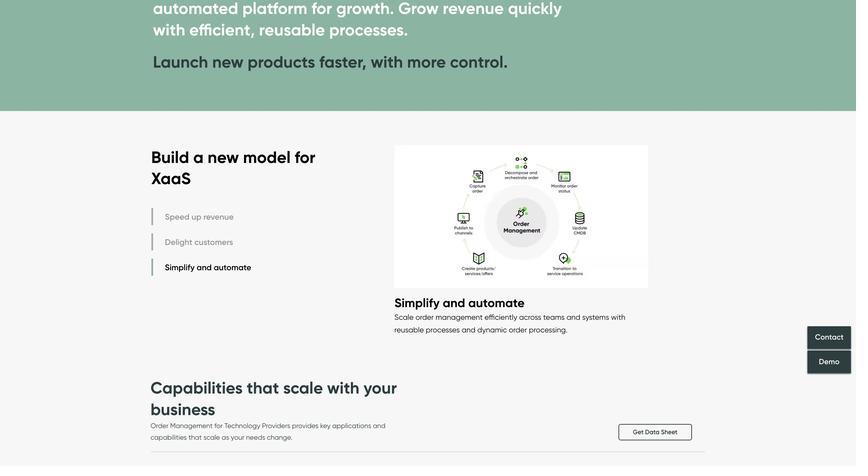 Task type: locate. For each thing, give the bounding box(es) containing it.
2 horizontal spatial with
[[612, 313, 626, 322]]

capabilities
[[151, 434, 187, 442]]

up
[[192, 212, 202, 222]]

1 horizontal spatial automate
[[469, 295, 525, 311]]

your
[[364, 378, 397, 399], [231, 434, 245, 442]]

dynamic
[[478, 326, 507, 335]]

automate up efficiently
[[469, 295, 525, 311]]

simplify inside simplify and automate scale order management efficiently across teams and systems with reusable processes and dynamic order processing.
[[395, 295, 440, 311]]

and down management
[[462, 326, 476, 335]]

speed up revenue link
[[151, 208, 253, 226]]

1 horizontal spatial simplify
[[395, 295, 440, 311]]

get data sheet link
[[619, 425, 692, 441]]

teams
[[544, 313, 565, 322]]

automate down customers
[[214, 263, 252, 273]]

change.
[[267, 434, 293, 442]]

0 horizontal spatial your
[[231, 434, 245, 442]]

sheet
[[662, 429, 678, 437]]

for inside build a new model for xaas
[[295, 147, 316, 167]]

scale
[[395, 313, 414, 322]]

control.
[[450, 52, 508, 72]]

order up reusable
[[416, 313, 434, 322]]

0 vertical spatial automate
[[214, 263, 252, 273]]

new
[[212, 52, 244, 72], [208, 147, 239, 167]]

1 vertical spatial for
[[215, 422, 223, 430]]

1 vertical spatial order
[[509, 326, 528, 335]]

0 horizontal spatial that
[[189, 434, 202, 442]]

with
[[371, 52, 403, 72], [612, 313, 626, 322], [327, 378, 360, 399]]

efficiently
[[485, 313, 518, 322]]

0 horizontal spatial automate
[[214, 263, 252, 273]]

order
[[416, 313, 434, 322], [509, 326, 528, 335]]

1 vertical spatial your
[[231, 434, 245, 442]]

more
[[407, 52, 446, 72]]

0 vertical spatial order
[[416, 313, 434, 322]]

launch new products faster, with more control.
[[153, 52, 508, 72]]

1 horizontal spatial order
[[509, 326, 528, 335]]

1 vertical spatial new
[[208, 147, 239, 167]]

applications
[[333, 422, 372, 430]]

simplify for simplify and automate
[[165, 263, 195, 273]]

scale
[[283, 378, 323, 399], [204, 434, 220, 442]]

technology
[[225, 422, 261, 430]]

0 horizontal spatial simplify
[[165, 263, 195, 273]]

order down the across
[[509, 326, 528, 335]]

simplify and automate link
[[151, 259, 253, 276]]

1 vertical spatial automate
[[469, 295, 525, 311]]

0 vertical spatial that
[[247, 378, 279, 399]]

automate inside simplify and automate scale order management efficiently across teams and systems with reusable processes and dynamic order processing.
[[469, 295, 525, 311]]

0 horizontal spatial for
[[215, 422, 223, 430]]

1 horizontal spatial scale
[[283, 378, 323, 399]]

demo link
[[808, 351, 852, 373]]

management
[[436, 313, 483, 322]]

as
[[222, 434, 229, 442]]

simplify down the delight
[[165, 263, 195, 273]]

delight
[[165, 237, 193, 247]]

automate
[[214, 263, 252, 273], [469, 295, 525, 311]]

simplify
[[165, 263, 195, 273], [395, 295, 440, 311]]

0 vertical spatial your
[[364, 378, 397, 399]]

0 vertical spatial for
[[295, 147, 316, 167]]

that
[[247, 378, 279, 399], [189, 434, 202, 442]]

1 vertical spatial simplify
[[395, 295, 440, 311]]

0 vertical spatial with
[[371, 52, 403, 72]]

processes
[[426, 326, 460, 335]]

and
[[197, 263, 212, 273], [443, 295, 466, 311], [567, 313, 581, 322], [462, 326, 476, 335], [373, 422, 386, 430]]

and right applications
[[373, 422, 386, 430]]

1 horizontal spatial for
[[295, 147, 316, 167]]

providers
[[262, 422, 291, 430]]

0 vertical spatial scale
[[283, 378, 323, 399]]

simplify and automate
[[165, 263, 252, 273]]

1 horizontal spatial with
[[371, 52, 403, 72]]

1 vertical spatial with
[[612, 313, 626, 322]]

and inside capabilities that scale with your business order management for technology providers provides key applications and capabilities that scale as your needs change.
[[373, 422, 386, 430]]

for
[[295, 147, 316, 167], [215, 422, 223, 430]]

0 horizontal spatial with
[[327, 378, 360, 399]]

1 horizontal spatial your
[[364, 378, 397, 399]]

revenue
[[204, 212, 234, 222]]

delight customers
[[165, 237, 233, 247]]

get
[[633, 429, 644, 437]]

and right teams
[[567, 313, 581, 322]]

0 horizontal spatial scale
[[204, 434, 220, 442]]

1 vertical spatial that
[[189, 434, 202, 442]]

build a new model for xaas
[[151, 147, 316, 189]]

simplify up scale
[[395, 295, 440, 311]]

speed
[[165, 212, 190, 222]]

0 vertical spatial simplify
[[165, 263, 195, 273]]

delight customers link
[[151, 234, 253, 251]]

2 vertical spatial with
[[327, 378, 360, 399]]

capabilities
[[151, 378, 243, 399]]

with inside simplify and automate scale order management efficiently across teams and systems with reusable processes and dynamic order processing.
[[612, 313, 626, 322]]

1 vertical spatial scale
[[204, 434, 220, 442]]

for inside capabilities that scale with your business order management for technology providers provides key applications and capabilities that scale as your needs change.
[[215, 422, 223, 430]]



Task type: describe. For each thing, give the bounding box(es) containing it.
products
[[248, 52, 315, 72]]

xaas
[[151, 168, 191, 189]]

across
[[520, 313, 542, 322]]

simplify for simplify and automate scale order management efficiently across teams and systems with reusable processes and dynamic order processing.
[[395, 295, 440, 311]]

provides
[[292, 422, 319, 430]]

launch
[[153, 52, 208, 72]]

make order management efficient across teams and systems image
[[395, 138, 649, 295]]

systems
[[583, 313, 610, 322]]

and down delight customers link
[[197, 263, 212, 273]]

demo
[[820, 357, 840, 367]]

business
[[151, 399, 215, 420]]

speed up revenue
[[165, 212, 234, 222]]

1 horizontal spatial that
[[247, 378, 279, 399]]

and up management
[[443, 295, 466, 311]]

get data sheet
[[633, 429, 678, 437]]

management
[[170, 422, 213, 430]]

order
[[151, 422, 169, 430]]

0 vertical spatial new
[[212, 52, 244, 72]]

faster,
[[320, 52, 367, 72]]

data
[[646, 429, 660, 437]]

contact
[[816, 333, 844, 342]]

capabilities that scale with your business order management for technology providers provides key applications and capabilities that scale as your needs change.
[[151, 378, 397, 442]]

a
[[193, 147, 204, 167]]

model
[[243, 147, 291, 167]]

with inside capabilities that scale with your business order management for technology providers provides key applications and capabilities that scale as your needs change.
[[327, 378, 360, 399]]

automate for simplify and automate scale order management efficiently across teams and systems with reusable processes and dynamic order processing.
[[469, 295, 525, 311]]

processing.
[[529, 326, 568, 335]]

0 horizontal spatial order
[[416, 313, 434, 322]]

build
[[151, 147, 189, 167]]

contact link
[[808, 327, 852, 349]]

automate for simplify and automate
[[214, 263, 252, 273]]

customers
[[195, 237, 233, 247]]

key
[[320, 422, 331, 430]]

simplify and automate scale order management efficiently across teams and systems with reusable processes and dynamic order processing.
[[395, 295, 626, 335]]

reusable
[[395, 326, 424, 335]]

needs
[[246, 434, 266, 442]]

new inside build a new model for xaas
[[208, 147, 239, 167]]



Task type: vqa. For each thing, say whether or not it's contained in the screenshot.
Are you outsourcing any work?
no



